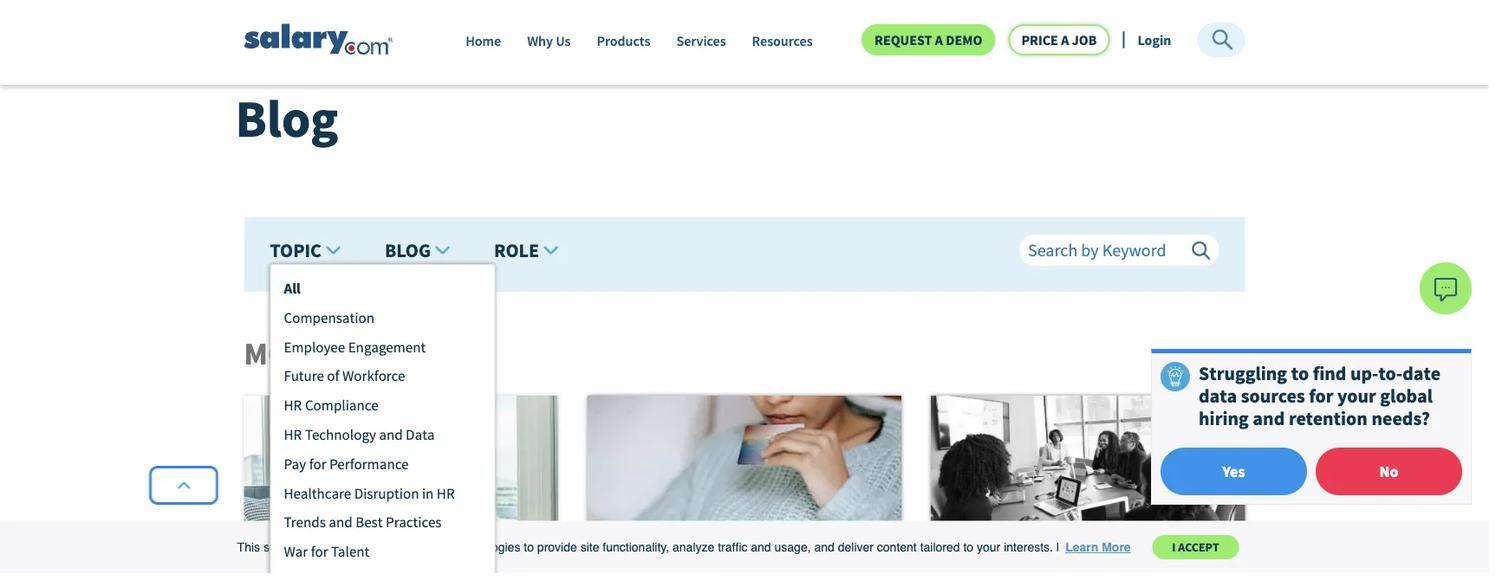Task type: locate. For each thing, give the bounding box(es) containing it.
0 vertical spatial for
[[1309, 384, 1333, 408]]

site
[[263, 541, 282, 555], [580, 541, 599, 555]]

for inside struggling to find up-to-date data sources for your global hiring and retention needs?
[[1309, 384, 1333, 408]]

0 vertical spatial hr
[[284, 396, 302, 415]]

request a demo link
[[862, 24, 995, 55]]

search image
[[1210, 28, 1235, 52], [1191, 241, 1210, 260]]

performance
[[329, 455, 409, 473]]

1 vertical spatial home
[[466, 33, 501, 50]]

hr right in
[[437, 484, 455, 502]]

no
[[1379, 462, 1398, 482]]

hr for hr compliance
[[284, 396, 302, 415]]

other
[[383, 541, 410, 555]]

and up cookies
[[329, 514, 353, 532]]

1 vertical spatial for
[[309, 455, 326, 473]]

your inside struggling to find up-to-date data sources for your global hiring and retention needs?
[[1337, 384, 1376, 408]]

hiring
[[1199, 407, 1249, 431]]

0 vertical spatial home
[[244, 13, 280, 30]]

0 horizontal spatial site
[[263, 541, 282, 555]]

2 site from the left
[[580, 541, 599, 555]]

hr
[[284, 396, 302, 415], [284, 426, 302, 444], [437, 484, 455, 502]]

future
[[284, 367, 324, 385]]

1 vertical spatial your
[[977, 541, 1000, 555]]

your left 'to-'
[[1337, 384, 1376, 408]]

and right hiring
[[1253, 407, 1285, 431]]

and right traffic
[[751, 541, 771, 555]]

usage,
[[774, 541, 811, 555]]

for right war at the bottom of the page
[[311, 543, 328, 561]]

most
[[244, 334, 323, 374]]

to
[[1291, 361, 1309, 385], [524, 541, 534, 555], [963, 541, 973, 555]]

best
[[355, 514, 383, 532]]

1 horizontal spatial home link
[[466, 33, 501, 59]]

struggling to find up-to-date data sources for your global hiring and retention needs?
[[1199, 361, 1441, 431]]

your left interests.
[[977, 541, 1000, 555]]

a
[[935, 31, 943, 49], [1061, 31, 1069, 49]]

price a job
[[1021, 31, 1097, 49]]

for for performance
[[309, 455, 326, 473]]

global
[[1380, 384, 1433, 408]]

products link
[[597, 33, 650, 59]]

2 vertical spatial hr
[[437, 484, 455, 502]]

2 horizontal spatial to
[[1291, 361, 1309, 385]]

0 horizontal spatial home link
[[244, 13, 280, 30]]

data
[[406, 426, 435, 444]]

sources
[[1241, 384, 1305, 408]]

0 vertical spatial resources
[[296, 13, 355, 30]]

similar
[[414, 541, 449, 555]]

|
[[1056, 541, 1060, 555]]

employee
[[284, 338, 345, 356]]

your
[[1337, 384, 1376, 408], [977, 541, 1000, 555]]

trends
[[284, 514, 326, 532]]

salary.com image
[[244, 24, 393, 56]]

0 horizontal spatial a
[[935, 31, 943, 49]]

0 horizontal spatial to
[[524, 541, 534, 555]]

2 a from the left
[[1061, 31, 1069, 49]]

2 vertical spatial for
[[311, 543, 328, 561]]

all
[[284, 279, 301, 297]]

for
[[1309, 384, 1333, 408], [309, 455, 326, 473], [311, 543, 328, 561]]

for right pay
[[309, 455, 326, 473]]

to right tailored
[[963, 541, 973, 555]]

1 horizontal spatial to
[[963, 541, 973, 555]]

a for request
[[935, 31, 943, 49]]

war for talent
[[284, 543, 370, 561]]

i accept
[[1172, 540, 1219, 556]]

compensation
[[284, 309, 374, 327]]

blog
[[235, 86, 338, 151], [385, 239, 431, 263]]

site right provide
[[580, 541, 599, 555]]

traffic
[[718, 541, 747, 555]]

content
[[877, 541, 917, 555]]

hr down future
[[284, 396, 302, 415]]

price a job link
[[1008, 24, 1110, 55]]

employee engagement
[[284, 338, 426, 356]]

engagement
[[348, 338, 426, 356]]

request
[[875, 31, 932, 49]]

1 vertical spatial blog
[[385, 239, 431, 263]]

to left find at the right of page
[[1291, 361, 1309, 385]]

uses
[[286, 541, 311, 555]]

up-
[[1350, 361, 1378, 385]]

home
[[244, 13, 280, 30], [466, 33, 501, 50]]

services
[[676, 33, 726, 50]]

1 vertical spatial resources
[[752, 33, 813, 50]]

services link
[[676, 33, 726, 59]]

1 horizontal spatial site
[[580, 541, 599, 555]]

1 horizontal spatial resources
[[752, 33, 813, 50]]

for right sources
[[1309, 384, 1333, 408]]

1 horizontal spatial a
[[1061, 31, 1069, 49]]

a left demo
[[935, 31, 943, 49]]

0 horizontal spatial resources
[[296, 13, 355, 30]]

struggling
[[1199, 361, 1287, 385]]

1 a from the left
[[935, 31, 943, 49]]

hr technology and data
[[284, 426, 435, 444]]

date
[[1402, 361, 1441, 385]]

retention
[[1289, 407, 1368, 431]]

0 vertical spatial your
[[1337, 384, 1376, 408]]

to left provide
[[524, 541, 534, 555]]

login link
[[1138, 31, 1171, 48]]

pay
[[284, 455, 306, 473]]

a for price
[[1061, 31, 1069, 49]]

hr compliance
[[284, 396, 378, 415]]

learn
[[1065, 541, 1098, 555]]

None search field
[[1019, 235, 1219, 264]]

and
[[1253, 407, 1285, 431], [379, 426, 403, 444], [329, 514, 353, 532], [359, 541, 379, 555], [751, 541, 771, 555], [814, 541, 834, 555]]

future of workforce
[[284, 367, 405, 385]]

home link
[[244, 13, 280, 30], [466, 33, 501, 59]]

resources
[[296, 13, 355, 30], [752, 33, 813, 50]]

1 horizontal spatial your
[[1337, 384, 1376, 408]]

1 horizontal spatial blog
[[385, 239, 431, 263]]

and down best
[[359, 541, 379, 555]]

0 horizontal spatial your
[[977, 541, 1000, 555]]

0 vertical spatial blog
[[235, 86, 338, 151]]

hr up pay
[[284, 426, 302, 444]]

site left war at the bottom of the page
[[263, 541, 282, 555]]

a left job
[[1061, 31, 1069, 49]]

accept
[[1178, 540, 1219, 556]]

1 vertical spatial hr
[[284, 426, 302, 444]]

this site uses cookies and other similar technologies to provide site functionality, analyze traffic and usage, and deliver content tailored to your interests. | learn more
[[237, 541, 1131, 555]]

the essentials of successful compensation plan management| salary.com image
[[931, 396, 1245, 571]]



Task type: describe. For each thing, give the bounding box(es) containing it.
your inside cookieconsent dialog
[[977, 541, 1000, 555]]

this
[[237, 541, 260, 555]]

needs?
[[1372, 407, 1430, 431]]

find
[[1313, 361, 1346, 385]]

most recent
[[244, 334, 439, 374]]

deliver
[[838, 541, 874, 555]]

resources link
[[752, 33, 813, 59]]

why us link
[[527, 33, 571, 59]]

Search by Keyword search field
[[1019, 235, 1219, 266]]

recent
[[330, 334, 439, 374]]

compliance
[[305, 396, 378, 415]]

struggling to find up-to-date data sources for your global hiring and retention needs? document
[[1151, 349, 1472, 505]]

pay for performance
[[284, 455, 409, 473]]

learn more button
[[1063, 535, 1133, 561]]

1 horizontal spatial home
[[466, 33, 501, 50]]

1 site from the left
[[263, 541, 282, 555]]

to-
[[1378, 361, 1402, 385]]

demo
[[946, 31, 982, 49]]

and left the deliver
[[814, 541, 834, 555]]

and left data
[[379, 426, 403, 444]]

1 vertical spatial home link
[[466, 33, 501, 59]]

why
[[527, 33, 553, 50]]

role
[[494, 239, 539, 263]]

yes button
[[1161, 448, 1307, 496]]

gender pay gap: why are women paid less? image
[[587, 396, 902, 571]]

technology
[[305, 426, 376, 444]]

cookieconsent dialog
[[0, 521, 1489, 575]]

tailored
[[920, 541, 960, 555]]

and inside struggling to find up-to-date data sources for your global hiring and retention needs?
[[1253, 407, 1285, 431]]

products
[[597, 33, 650, 50]]

healthcare
[[284, 484, 351, 502]]

job
[[1072, 31, 1097, 49]]

price
[[1021, 31, 1058, 49]]

technologies
[[452, 541, 520, 555]]

talent
[[331, 543, 370, 561]]

cookies
[[315, 541, 356, 555]]

why us
[[527, 33, 571, 50]]

healthcare disruption in hr
[[284, 484, 455, 502]]

for for talent
[[311, 543, 328, 561]]

interests.
[[1004, 541, 1053, 555]]

10 ways ai can be used in talent acquisition image
[[244, 396, 558, 571]]

practices
[[386, 514, 442, 532]]

us
[[556, 33, 571, 50]]

workforce
[[342, 367, 405, 385]]

disruption
[[354, 484, 419, 502]]

1 vertical spatial search image
[[1191, 241, 1210, 260]]

0 vertical spatial home link
[[244, 13, 280, 30]]

0 horizontal spatial blog
[[235, 86, 338, 151]]

data
[[1199, 384, 1237, 408]]

to inside struggling to find up-to-date data sources for your global hiring and retention needs?
[[1291, 361, 1309, 385]]

login
[[1138, 31, 1171, 48]]

no button
[[1316, 448, 1462, 496]]

more
[[1102, 541, 1131, 555]]

functionality,
[[603, 541, 669, 555]]

topic
[[270, 239, 321, 263]]

0 horizontal spatial home
[[244, 13, 280, 30]]

yes
[[1223, 462, 1245, 482]]

in
[[422, 484, 434, 502]]

analyze
[[673, 541, 714, 555]]

war
[[284, 543, 308, 561]]

provide
[[537, 541, 577, 555]]

of
[[327, 367, 339, 385]]

i accept button
[[1152, 536, 1239, 560]]

hr for hr technology and data
[[284, 426, 302, 444]]

0 vertical spatial search image
[[1210, 28, 1235, 52]]

trends and best practices
[[284, 514, 442, 532]]

request a demo
[[875, 31, 982, 49]]

i
[[1172, 540, 1176, 556]]



Task type: vqa. For each thing, say whether or not it's contained in the screenshot.
the topmost Blog
yes



